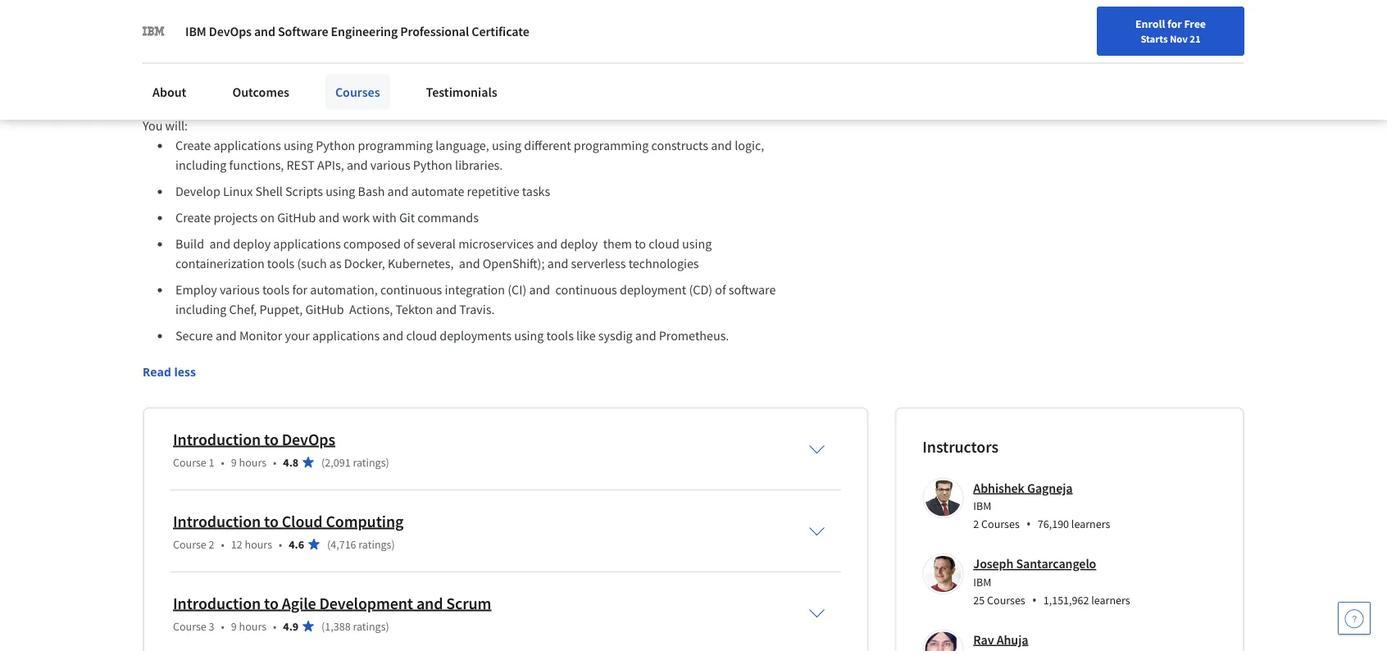Task type: vqa. For each thing, say whether or not it's contained in the screenshot.


Task type: describe. For each thing, give the bounding box(es) containing it.
bash
[[358, 183, 385, 200]]

0 horizontal spatial cloud
[[282, 511, 323, 531]]

0 horizontal spatial python
[[316, 137, 355, 154]]

abhishek
[[974, 480, 1025, 496]]

0 horizontal spatial your
[[285, 328, 310, 344]]

( for agile
[[322, 619, 325, 634]]

kubernetes,
[[388, 255, 454, 272]]

cloud inside 'throughout the courses in this professional certificate,  you will develop a portfolio of projects to demonstrate your proficiency using various popular tools and technologies in devops and cloud native software engineering.'
[[536, 85, 568, 101]]

you
[[143, 118, 163, 134]]

outcomes
[[232, 84, 289, 100]]

create applications using python programming language, using different programming constructs and logic, including functions, rest apis, and various python libraries.
[[176, 137, 767, 173]]

about
[[153, 84, 187, 100]]

and right apis,
[[347, 157, 368, 173]]

( for cloud
[[327, 537, 331, 552]]

ratings for cloud
[[359, 537, 392, 552]]

like
[[577, 328, 596, 344]]

and down "chef,"
[[216, 328, 237, 344]]

testimonials
[[426, 84, 498, 100]]

engineering.
[[660, 85, 729, 101]]

joseph santarcangelo link
[[974, 556, 1097, 572]]

you
[[447, 65, 467, 82]]

rav ahuja image
[[925, 632, 962, 651]]

different
[[524, 137, 571, 154]]

course for introduction to cloud computing
[[173, 537, 207, 552]]

courses inside "courses" link
[[335, 84, 380, 100]]

to inside build  and deploy applications composed of several microservices and deploy  them to cloud using containerization tools (such as docker, kubernetes,  and openshift); and serverless technologies
[[635, 236, 646, 252]]

project
[[238, 32, 277, 49]]

( 1,388 ratings )
[[322, 619, 389, 634]]

agile
[[282, 593, 316, 613]]

0 vertical spatial )
[[386, 455, 389, 470]]

santarcangelo
[[1017, 556, 1097, 572]]

tools left like
[[547, 328, 574, 344]]

and down tekton
[[383, 328, 404, 344]]

automate
[[411, 183, 465, 200]]

sysdig
[[599, 328, 633, 344]]

0 vertical spatial software
[[278, 23, 328, 39]]

work
[[342, 210, 370, 226]]

create for create applications using python programming language, using different programming constructs and logic, including functions, rest apis, and various python libraries.
[[176, 137, 211, 154]]

course 1 • 9 hours •
[[173, 455, 277, 470]]

• left 4.6
[[279, 537, 282, 552]]

using inside 'throughout the courses in this professional certificate,  you will develop a portfolio of projects to demonstrate your proficiency using various popular tools and technologies in devops and cloud native software engineering.'
[[206, 85, 236, 101]]

linux
[[223, 183, 253, 200]]

and up containerization
[[209, 236, 231, 252]]

abhishek gagneja ibm 2 courses • 76,190 learners
[[974, 480, 1111, 533]]

containerization
[[176, 255, 265, 272]]

hours for agile
[[239, 619, 267, 634]]

0 vertical spatial github
[[277, 210, 316, 226]]

and down develop
[[512, 85, 533, 101]]

) for development
[[386, 619, 389, 634]]

puppet,
[[260, 301, 303, 318]]

read
[[143, 364, 171, 379]]

( for devops
[[322, 455, 325, 470]]

commands
[[418, 210, 479, 226]]

• right 3
[[221, 619, 225, 634]]

monitor
[[239, 328, 282, 344]]

projects inside 'throughout the courses in this professional certificate,  you will develop a portfolio of projects to demonstrate your proficiency using various popular tools and technologies in devops and cloud native software engineering.'
[[612, 65, 656, 82]]

(ci)
[[508, 282, 527, 298]]

various inside 'throughout the courses in this professional certificate,  you will develop a portfolio of projects to demonstrate your proficiency using various popular tools and technologies in devops and cloud native software engineering.'
[[239, 85, 279, 101]]

• inside abhishek gagneja ibm 2 courses • 76,190 learners
[[1027, 515, 1032, 533]]

for inside enroll for free starts nov 21
[[1168, 16, 1182, 31]]

learners for gagneja
[[1072, 517, 1111, 531]]

course for introduction to devops
[[173, 455, 207, 470]]

applied
[[143, 32, 185, 49]]

hours for cloud
[[245, 537, 272, 552]]

throughout
[[143, 65, 208, 82]]

ahuja
[[997, 632, 1029, 648]]

secure and monitor your applications and cloud deployments using tools like sysdig and prometheus.
[[176, 328, 729, 344]]

computing
[[326, 511, 404, 531]]

to inside 'throughout the courses in this professional certificate,  you will develop a portfolio of projects to demonstrate your proficiency using various popular tools and technologies in devops and cloud native software engineering.'
[[659, 65, 670, 82]]

scripts
[[285, 183, 323, 200]]

create for create projects on github and work with git commands
[[176, 210, 211, 226]]

your inside 'throughout the courses in this professional certificate,  you will develop a portfolio of projects to demonstrate your proficiency using various popular tools and technologies in devops and cloud native software engineering.'
[[746, 65, 770, 82]]

this
[[289, 65, 309, 82]]

openshift);
[[483, 255, 545, 272]]

1,151,962
[[1044, 593, 1090, 607]]

ibm for abhishek gagneja
[[974, 499, 992, 513]]

1 horizontal spatial python
[[413, 157, 453, 173]]

create projects on github and work with git commands
[[176, 210, 479, 226]]

technologies inside build  and deploy applications composed of several microservices and deploy  them to cloud using containerization tools (such as docker, kubernetes,  and openshift); and serverless technologies
[[629, 255, 699, 272]]

as
[[330, 255, 342, 272]]

deployments
[[440, 328, 512, 344]]

certificate,
[[382, 65, 442, 82]]

employ various tools for automation, continuous integration (ci) and  continuous deployment (cd) of software including chef, puppet, github  actions, tekton and travis.
[[176, 282, 779, 318]]

courses for abhishek
[[982, 517, 1020, 531]]

on
[[260, 210, 275, 226]]

2,091
[[325, 455, 351, 470]]

microservices
[[459, 236, 534, 252]]

the
[[211, 65, 229, 82]]

• right 1
[[221, 455, 225, 470]]

1
[[209, 455, 215, 470]]

introduction to cloud computing
[[173, 511, 404, 531]]

(such
[[297, 255, 327, 272]]

build
[[176, 236, 204, 252]]

1 programming from the left
[[358, 137, 433, 154]]

deployment
[[620, 282, 687, 298]]

secure
[[176, 328, 213, 344]]

hours for devops
[[239, 455, 267, 470]]

ibm for joseph santarcangelo
[[974, 574, 992, 589]]

and right bash on the left of page
[[388, 183, 409, 200]]

using up libraries.
[[492, 137, 522, 154]]

4.8
[[283, 455, 299, 470]]

ratings for agile
[[353, 619, 386, 634]]

joseph santarcangelo image
[[925, 556, 962, 592]]

and right '(ci)'
[[529, 282, 550, 298]]

and up the secure and monitor your applications and cloud deployments using tools like sysdig and prometheus.
[[436, 301, 457, 318]]

actions,
[[349, 301, 393, 318]]

and left serverless
[[548, 255, 569, 272]]

0 horizontal spatial cloud
[[406, 328, 437, 344]]

devops inside 'throughout the courses in this professional certificate,  you will develop a portfolio of projects to demonstrate your proficiency using various popular tools and technologies in devops and cloud native software engineering.'
[[467, 85, 509, 101]]

testimonials link
[[416, 74, 507, 110]]

rav
[[974, 632, 995, 648]]

applications inside build  and deploy applications composed of several microservices and deploy  them to cloud using containerization tools (such as docker, kubernetes,  and openshift); and serverless technologies
[[273, 236, 341, 252]]

2 continuous from the left
[[556, 282, 617, 298]]

to for introduction to agile development and scrum
[[264, 593, 279, 613]]

tekton
[[396, 301, 433, 318]]

of inside build  and deploy applications composed of several microservices and deploy  them to cloud using containerization tools (such as docker, kubernetes,  and openshift); and serverless technologies
[[404, 236, 415, 252]]

engineering
[[331, 23, 398, 39]]

4,716
[[331, 537, 356, 552]]

12
[[231, 537, 243, 552]]

1,388
[[325, 619, 351, 634]]

4.6
[[289, 537, 304, 552]]

introduction to devops
[[173, 429, 335, 449]]

shell
[[256, 183, 283, 200]]

software
[[729, 282, 776, 298]]

introduction for introduction to agile development and scrum
[[173, 593, 261, 613]]

read less
[[143, 364, 196, 379]]

nov
[[1170, 32, 1188, 45]]

cloud inside build  and deploy applications composed of several microservices and deploy  them to cloud using containerization tools (such as docker, kubernetes,  and openshift); and serverless technologies
[[649, 236, 680, 252]]

enroll
[[1136, 16, 1166, 31]]

0 vertical spatial ibm
[[185, 23, 206, 39]]

courses for joseph
[[988, 593, 1026, 607]]

course 2 • 12 hours •
[[173, 537, 282, 552]]

libraries.
[[455, 157, 503, 173]]

1 vertical spatial projects
[[214, 210, 258, 226]]

1 horizontal spatial in
[[454, 85, 464, 101]]

ibm devops and software engineering professional certificate
[[185, 23, 530, 39]]

repetitive
[[467, 183, 520, 200]]



Task type: locate. For each thing, give the bounding box(es) containing it.
0 vertical spatial 9
[[231, 455, 237, 470]]

ibm up 25
[[974, 574, 992, 589]]

2 vertical spatial introduction
[[173, 593, 261, 613]]

devops down will
[[467, 85, 509, 101]]

2 deploy from the left
[[561, 236, 598, 252]]

cloud up 4.6
[[282, 511, 323, 531]]

and left "scrum"
[[417, 593, 443, 613]]

0 vertical spatial various
[[239, 85, 279, 101]]

applications down actions,
[[313, 328, 380, 344]]

learners inside abhishek gagneja ibm 2 courses • 76,190 learners
[[1072, 517, 1111, 531]]

hours right 12
[[245, 537, 272, 552]]

0 vertical spatial courses
[[335, 84, 380, 100]]

0 horizontal spatial technologies
[[381, 85, 451, 101]]

courses inside joseph santarcangelo ibm 25 courses • 1,151,962 learners
[[988, 593, 1026, 607]]

1 vertical spatial python
[[413, 157, 453, 173]]

logic,
[[735, 137, 765, 154]]

using down apis,
[[326, 183, 355, 200]]

professional for this
[[312, 65, 380, 82]]

1 horizontal spatial software
[[608, 85, 657, 101]]

introduction to agile development and scrum link
[[173, 593, 492, 613]]

in down you
[[454, 85, 464, 101]]

0 vertical spatial cloud
[[536, 85, 568, 101]]

courses right 25
[[988, 593, 1026, 607]]

0 horizontal spatial programming
[[358, 137, 433, 154]]

devops up the
[[209, 23, 252, 39]]

1 vertical spatial create
[[176, 210, 211, 226]]

using down the
[[206, 85, 236, 101]]

2 vertical spatial ibm
[[974, 574, 992, 589]]

git
[[399, 210, 415, 226]]

ibm image
[[143, 20, 166, 43]]

1 vertical spatial in
[[454, 85, 464, 101]]

9 right 3
[[231, 619, 237, 634]]

courses inside abhishek gagneja ibm 2 courses • 76,190 learners
[[982, 517, 1020, 531]]

ratings down development
[[353, 619, 386, 634]]

1 vertical spatial ratings
[[359, 537, 392, 552]]

0 horizontal spatial projects
[[214, 210, 258, 226]]

your down puppet,
[[285, 328, 310, 344]]

to up course 2 • 12 hours • at the bottom of the page
[[264, 511, 279, 531]]

2 vertical spatial devops
[[282, 429, 335, 449]]

3 introduction from the top
[[173, 593, 261, 613]]

joseph
[[974, 556, 1014, 572]]

projects down linux
[[214, 210, 258, 226]]

2 vertical spatial )
[[386, 619, 389, 634]]

1 vertical spatial course
[[173, 537, 207, 552]]

0 vertical spatial technologies
[[381, 85, 451, 101]]

of inside employ various tools for automation, continuous integration (ci) and  continuous deployment (cd) of software including chef, puppet, github  actions, tekton and travis.
[[715, 282, 726, 298]]

introduction up course 2 • 12 hours • at the bottom of the page
[[173, 511, 261, 531]]

1 vertical spatial for
[[292, 282, 308, 298]]

1 course from the top
[[173, 455, 207, 470]]

in left this at the left top of the page
[[276, 65, 286, 82]]

create up build
[[176, 210, 211, 226]]

constructs
[[652, 137, 709, 154]]

professional up you
[[400, 23, 469, 39]]

professional inside 'throughout the courses in this professional certificate,  you will develop a portfolio of projects to demonstrate your proficiency using various popular tools and technologies in devops and cloud native software engineering.'
[[312, 65, 380, 82]]

course
[[173, 455, 207, 470], [173, 537, 207, 552], [173, 619, 207, 634]]

create down will:
[[176, 137, 211, 154]]

9 for agile
[[231, 619, 237, 634]]

less
[[174, 364, 196, 379]]

to up engineering. at the top of page
[[659, 65, 670, 82]]

0 horizontal spatial of
[[404, 236, 415, 252]]

0 vertical spatial ratings
[[353, 455, 386, 470]]

ibm inside abhishek gagneja ibm 2 courses • 76,190 learners
[[974, 499, 992, 513]]

1 vertical spatial devops
[[467, 85, 509, 101]]

0 vertical spatial (
[[322, 455, 325, 470]]

demonstrate
[[673, 65, 743, 82]]

9 for devops
[[231, 455, 237, 470]]

2
[[974, 517, 980, 531], [209, 537, 215, 552]]

tasks
[[522, 183, 551, 200]]

integration
[[445, 282, 505, 298]]

2 horizontal spatial of
[[715, 282, 726, 298]]

1 vertical spatial various
[[371, 157, 411, 173]]

1 vertical spatial including
[[176, 301, 227, 318]]

courses
[[231, 65, 273, 82]]

deploy down on
[[233, 236, 271, 252]]

cloud down a
[[536, 85, 568, 101]]

english button
[[1044, 0, 1143, 53]]

1 horizontal spatial cloud
[[536, 85, 568, 101]]

to up course 1 • 9 hours •
[[264, 429, 279, 449]]

starts
[[1141, 32, 1168, 45]]

2 create from the top
[[176, 210, 211, 226]]

development
[[319, 593, 413, 613]]

courses link
[[326, 74, 390, 110]]

certificate
[[472, 23, 530, 39]]

1 horizontal spatial devops
[[282, 429, 335, 449]]

2 course from the top
[[173, 537, 207, 552]]

tools inside 'throughout the courses in this professional certificate,  you will develop a portfolio of projects to demonstrate your proficiency using various popular tools and technologies in devops and cloud native software engineering.'
[[327, 85, 355, 101]]

applied learning project
[[143, 32, 277, 49]]

2 vertical spatial various
[[220, 282, 260, 298]]

and up openshift);
[[537, 236, 558, 252]]

course 3 • 9 hours •
[[173, 619, 277, 634]]

1 horizontal spatial 2
[[974, 517, 980, 531]]

None search field
[[234, 10, 627, 43]]

tools up puppet,
[[262, 282, 290, 298]]

1 vertical spatial introduction
[[173, 511, 261, 531]]

professional down ibm devops and software engineering professional certificate
[[312, 65, 380, 82]]

various
[[239, 85, 279, 101], [371, 157, 411, 173], [220, 282, 260, 298]]

applications up "functions,"
[[214, 137, 281, 154]]

0 horizontal spatial software
[[278, 23, 328, 39]]

2 vertical spatial course
[[173, 619, 207, 634]]

1 horizontal spatial for
[[1168, 16, 1182, 31]]

0 vertical spatial learners
[[1072, 517, 1111, 531]]

0 vertical spatial your
[[746, 65, 770, 82]]

portfolio
[[548, 65, 596, 82]]

technologies
[[381, 85, 451, 101], [629, 255, 699, 272]]

0 horizontal spatial for
[[292, 282, 308, 298]]

2 down abhishek
[[974, 517, 980, 531]]

learners inside joseph santarcangelo ibm 25 courses • 1,151,962 learners
[[1092, 593, 1131, 607]]

3 course from the top
[[173, 619, 207, 634]]

software up this at the left top of the page
[[278, 23, 328, 39]]

ratings right 2,091
[[353, 455, 386, 470]]

1 continuous from the left
[[381, 282, 442, 298]]

free
[[1185, 16, 1207, 31]]

introduction for introduction to devops
[[173, 429, 261, 449]]

0 vertical spatial in
[[276, 65, 286, 82]]

0 vertical spatial introduction
[[173, 429, 261, 449]]

2 left 12
[[209, 537, 215, 552]]

outcomes link
[[223, 74, 299, 110]]

1 introduction from the top
[[173, 429, 261, 449]]

4.9
[[283, 619, 299, 634]]

technologies down certificate,
[[381, 85, 451, 101]]

and right sysdig
[[636, 328, 657, 344]]

1 create from the top
[[176, 137, 211, 154]]

1 vertical spatial learners
[[1092, 593, 1131, 607]]

including
[[176, 157, 227, 173], [176, 301, 227, 318]]

0 vertical spatial for
[[1168, 16, 1182, 31]]

for up puppet,
[[292, 282, 308, 298]]

1 horizontal spatial of
[[598, 65, 609, 82]]

introduction for introduction to cloud computing
[[173, 511, 261, 531]]

course for introduction to agile development and scrum
[[173, 619, 207, 634]]

0 horizontal spatial deploy
[[233, 236, 271, 252]]

of inside 'throughout the courses in this professional certificate,  you will develop a portfolio of projects to demonstrate your proficiency using various popular tools and technologies in devops and cloud native software engineering.'
[[598, 65, 609, 82]]

technologies inside 'throughout the courses in this professional certificate,  you will develop a portfolio of projects to demonstrate your proficiency using various popular tools and technologies in devops and cloud native software engineering.'
[[381, 85, 451, 101]]

python up automate
[[413, 157, 453, 173]]

introduction to cloud computing link
[[173, 511, 404, 531]]

and down "engineering"
[[357, 85, 378, 101]]

1 vertical spatial technologies
[[629, 255, 699, 272]]

1 vertical spatial courses
[[982, 517, 1020, 531]]

learners
[[1072, 517, 1111, 531], [1092, 593, 1131, 607]]

course left 1
[[173, 455, 207, 470]]

of up kubernetes,
[[404, 236, 415, 252]]

introduction up 1
[[173, 429, 261, 449]]

1 horizontal spatial professional
[[400, 23, 469, 39]]

0 vertical spatial applications
[[214, 137, 281, 154]]

prometheus.
[[659, 328, 729, 344]]

0 vertical spatial of
[[598, 65, 609, 82]]

1 vertical spatial ibm
[[974, 499, 992, 513]]

(cd)
[[689, 282, 713, 298]]

show notifications image
[[1166, 21, 1186, 40]]

them
[[603, 236, 632, 252]]

1 horizontal spatial cloud
[[649, 236, 680, 252]]

1 vertical spatial 2
[[209, 537, 215, 552]]

1 vertical spatial software
[[608, 85, 657, 101]]

learners right the 76,190 at the bottom right of page
[[1072, 517, 1111, 531]]

ratings for devops
[[353, 455, 386, 470]]

1 vertical spatial of
[[404, 236, 415, 252]]

gagneja
[[1028, 480, 1073, 496]]

software
[[278, 23, 328, 39], [608, 85, 657, 101]]

using down '(ci)'
[[514, 328, 544, 344]]

0 vertical spatial course
[[173, 455, 207, 470]]

a
[[539, 65, 545, 82]]

projects right portfolio
[[612, 65, 656, 82]]

1 vertical spatial )
[[392, 537, 395, 552]]

serverless
[[571, 255, 626, 272]]

introduction to devops link
[[173, 429, 335, 449]]

0 vertical spatial projects
[[612, 65, 656, 82]]

to left agile
[[264, 593, 279, 613]]

1 horizontal spatial continuous
[[556, 282, 617, 298]]

ibm
[[185, 23, 206, 39], [974, 499, 992, 513], [974, 574, 992, 589]]

• left the "1,151,962"
[[1032, 591, 1037, 609]]

2 vertical spatial courses
[[988, 593, 1026, 607]]

76,190
[[1038, 517, 1070, 531]]

2 9 from the top
[[231, 619, 237, 634]]

develop
[[176, 183, 221, 200]]

2 including from the top
[[176, 301, 227, 318]]

9 right 1
[[231, 455, 237, 470]]

continuous up tekton
[[381, 282, 442, 298]]

professional
[[400, 23, 469, 39], [312, 65, 380, 82]]

applications inside create applications using python programming language, using different programming constructs and logic, including functions, rest apis, and various python libraries.
[[214, 137, 281, 154]]

hours down 'introduction to devops'
[[239, 455, 267, 470]]

0 vertical spatial cloud
[[649, 236, 680, 252]]

cloud right the "them" on the left
[[649, 236, 680, 252]]

joseph santarcangelo ibm 25 courses • 1,151,962 learners
[[974, 556, 1131, 609]]

1 vertical spatial 9
[[231, 619, 237, 634]]

introduction to agile development and scrum
[[173, 593, 492, 613]]

course left 3
[[173, 619, 207, 634]]

including inside employ various tools for automation, continuous integration (ci) and  continuous deployment (cd) of software including chef, puppet, github  actions, tekton and travis.
[[176, 301, 227, 318]]

• inside joseph santarcangelo ibm 25 courses • 1,151,962 learners
[[1032, 591, 1037, 609]]

1 vertical spatial hours
[[245, 537, 272, 552]]

deploy
[[233, 236, 271, 252], [561, 236, 598, 252]]

3
[[209, 619, 215, 634]]

) down development
[[386, 619, 389, 634]]

• left 12
[[221, 537, 225, 552]]

hours left 4.9
[[239, 619, 267, 634]]

create
[[176, 137, 211, 154], [176, 210, 211, 226]]

2 vertical spatial hours
[[239, 619, 267, 634]]

1 horizontal spatial technologies
[[629, 255, 699, 272]]

read less button
[[143, 363, 196, 380]]

enroll for free starts nov 21
[[1136, 16, 1207, 45]]

courses right popular on the top left
[[335, 84, 380, 100]]

0 horizontal spatial devops
[[209, 23, 252, 39]]

0 vertical spatial devops
[[209, 23, 252, 39]]

2 vertical spatial (
[[322, 619, 325, 634]]

and left logic,
[[711, 137, 732, 154]]

in
[[276, 65, 286, 82], [454, 85, 464, 101]]

for inside employ various tools for automation, continuous integration (ci) and  continuous deployment (cd) of software including chef, puppet, github  actions, tekton and travis.
[[292, 282, 308, 298]]

continuous down serverless
[[556, 282, 617, 298]]

1 vertical spatial professional
[[312, 65, 380, 82]]

of for continuous
[[715, 282, 726, 298]]

your right "demonstrate" on the top of page
[[746, 65, 770, 82]]

using up rest
[[284, 137, 313, 154]]

1 horizontal spatial your
[[746, 65, 770, 82]]

technologies up deployment
[[629, 255, 699, 272]]

• left the 76,190 at the bottom right of page
[[1027, 515, 1032, 533]]

proficiency
[[143, 85, 204, 101]]

tools right popular on the top left
[[327, 85, 355, 101]]

2 vertical spatial ratings
[[353, 619, 386, 634]]

1 horizontal spatial deploy
[[561, 236, 598, 252]]

1 vertical spatial github
[[305, 301, 344, 318]]

•
[[221, 455, 225, 470], [273, 455, 277, 470], [1027, 515, 1032, 533], [221, 537, 225, 552], [279, 537, 282, 552], [1032, 591, 1037, 609], [221, 619, 225, 634], [273, 619, 277, 634]]

1 vertical spatial cloud
[[282, 511, 323, 531]]

applications up "(such"
[[273, 236, 341, 252]]

to
[[659, 65, 670, 82], [635, 236, 646, 252], [264, 429, 279, 449], [264, 511, 279, 531], [264, 593, 279, 613]]

popular
[[281, 85, 325, 101]]

apis,
[[317, 157, 344, 173]]

projects
[[612, 65, 656, 82], [214, 210, 258, 226]]

to for introduction to devops
[[264, 429, 279, 449]]

using inside build  and deploy applications composed of several microservices and deploy  them to cloud using containerization tools (such as docker, kubernetes,  and openshift); and serverless technologies
[[682, 236, 712, 252]]

1 9 from the top
[[231, 455, 237, 470]]

( right 4.6
[[327, 537, 331, 552]]

ratings down computing
[[359, 537, 392, 552]]

of right (cd) at the top
[[715, 282, 726, 298]]

instructors
[[923, 436, 999, 457]]

docker,
[[344, 255, 385, 272]]

including down employ on the top left of the page
[[176, 301, 227, 318]]

and up integration
[[459, 255, 480, 272]]

2 inside abhishek gagneja ibm 2 courses • 76,190 learners
[[974, 517, 980, 531]]

develop
[[492, 65, 536, 82]]

1 vertical spatial cloud
[[406, 328, 437, 344]]

various inside employ various tools for automation, continuous integration (ci) and  continuous deployment (cd) of software including chef, puppet, github  actions, tekton and travis.
[[220, 282, 260, 298]]

software inside 'throughout the courses in this professional certificate,  you will develop a portfolio of projects to demonstrate your proficiency using various popular tools and technologies in devops and cloud native software engineering.'
[[608, 85, 657, 101]]

create inside create applications using python programming language, using different programming constructs and logic, including functions, rest apis, and various python libraries.
[[176, 137, 211, 154]]

and left work
[[319, 210, 340, 226]]

0 vertical spatial python
[[316, 137, 355, 154]]

and
[[254, 23, 276, 39], [357, 85, 378, 101], [512, 85, 533, 101], [711, 137, 732, 154], [347, 157, 368, 173], [388, 183, 409, 200], [319, 210, 340, 226], [209, 236, 231, 252], [537, 236, 558, 252], [459, 255, 480, 272], [548, 255, 569, 272], [529, 282, 550, 298], [436, 301, 457, 318], [216, 328, 237, 344], [383, 328, 404, 344], [636, 328, 657, 344], [417, 593, 443, 613]]

rav ahuja link
[[974, 632, 1029, 648]]

to for introduction to cloud computing
[[264, 511, 279, 531]]

• left 4.9
[[273, 619, 277, 634]]

2 vertical spatial of
[[715, 282, 726, 298]]

2 horizontal spatial devops
[[467, 85, 509, 101]]

1 deploy from the left
[[233, 236, 271, 252]]

tools
[[327, 85, 355, 101], [267, 255, 295, 272], [262, 282, 290, 298], [547, 328, 574, 344]]

language,
[[436, 137, 489, 154]]

1 horizontal spatial projects
[[612, 65, 656, 82]]

0 vertical spatial including
[[176, 157, 227, 173]]

ibm inside joseph santarcangelo ibm 25 courses • 1,151,962 learners
[[974, 574, 992, 589]]

course left 12
[[173, 537, 207, 552]]

github down scripts
[[277, 210, 316, 226]]

• left 4.8
[[273, 455, 277, 470]]

for
[[1168, 16, 1182, 31], [292, 282, 308, 298]]

2 programming from the left
[[574, 137, 649, 154]]

( 2,091 ratings )
[[322, 455, 389, 470]]

various down courses
[[239, 85, 279, 101]]

learners for santarcangelo
[[1092, 593, 1131, 607]]

2 introduction from the top
[[173, 511, 261, 531]]

various up "chef,"
[[220, 282, 260, 298]]

tools inside build  and deploy applications composed of several microservices and deploy  them to cloud using containerization tools (such as docker, kubernetes,  and openshift); and serverless technologies
[[267, 255, 295, 272]]

) right 2,091
[[386, 455, 389, 470]]

python up apis,
[[316, 137, 355, 154]]

github inside employ various tools for automation, continuous integration (ci) and  continuous deployment (cd) of software including chef, puppet, github  actions, tekton and travis.
[[305, 301, 344, 318]]

including inside create applications using python programming language, using different programming constructs and logic, including functions, rest apis, and various python libraries.
[[176, 157, 227, 173]]

develop linux shell scripts using bash and automate repetitive tasks
[[176, 183, 551, 200]]

various inside create applications using python programming language, using different programming constructs and logic, including functions, rest apis, and various python libraries.
[[371, 157, 411, 173]]

0 horizontal spatial in
[[276, 65, 286, 82]]

0 horizontal spatial continuous
[[381, 282, 442, 298]]

professional for engineering
[[400, 23, 469, 39]]

help center image
[[1345, 609, 1365, 628]]

1 vertical spatial your
[[285, 328, 310, 344]]

2 vertical spatial applications
[[313, 328, 380, 344]]

1 vertical spatial applications
[[273, 236, 341, 252]]

build  and deploy applications composed of several microservices and deploy  them to cloud using containerization tools (such as docker, kubernetes,  and openshift); and serverless technologies
[[176, 236, 715, 272]]

devops up 4.8
[[282, 429, 335, 449]]

github down automation,
[[305, 301, 344, 318]]

composed
[[344, 236, 401, 252]]

programming up bash on the left of page
[[358, 137, 433, 154]]

using up (cd) at the top
[[682, 236, 712, 252]]

abhishek gagneja image
[[925, 480, 962, 516]]

programming down native
[[574, 137, 649, 154]]

chef,
[[229, 301, 257, 318]]

0 vertical spatial hours
[[239, 455, 267, 470]]

of for develop
[[598, 65, 609, 82]]

courses
[[335, 84, 380, 100], [982, 517, 1020, 531], [988, 593, 1026, 607]]

including up develop
[[176, 157, 227, 173]]

learning
[[187, 32, 235, 49]]

cloud down tekton
[[406, 328, 437, 344]]

) for computing
[[392, 537, 395, 552]]

cloud
[[536, 85, 568, 101], [282, 511, 323, 531]]

tools inside employ various tools for automation, continuous integration (ci) and  continuous deployment (cd) of software including chef, puppet, github  actions, tekton and travis.
[[262, 282, 290, 298]]

1 vertical spatial (
[[327, 537, 331, 552]]

functions,
[[229, 157, 284, 173]]

scrum
[[446, 593, 492, 613]]

programming
[[358, 137, 433, 154], [574, 137, 649, 154]]

0 horizontal spatial professional
[[312, 65, 380, 82]]

devops
[[209, 23, 252, 39], [467, 85, 509, 101], [282, 429, 335, 449]]

0 vertical spatial 2
[[974, 517, 980, 531]]

about link
[[143, 74, 196, 110]]

ibm down abhishek
[[974, 499, 992, 513]]

and up courses
[[254, 23, 276, 39]]

0 vertical spatial create
[[176, 137, 211, 154]]

0 horizontal spatial 2
[[209, 537, 215, 552]]

0 vertical spatial professional
[[400, 23, 469, 39]]

software right native
[[608, 85, 657, 101]]

employ
[[176, 282, 217, 298]]

1 including from the top
[[176, 157, 227, 173]]



